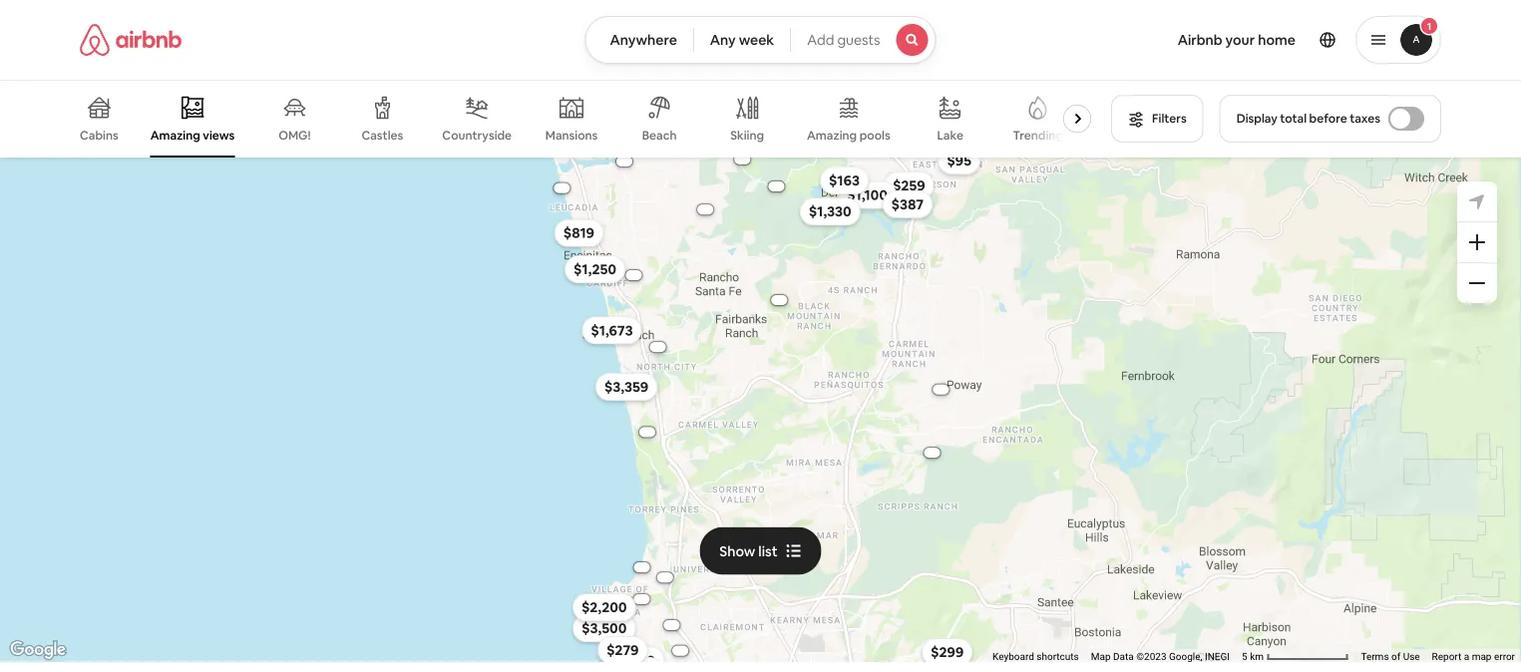Task type: vqa. For each thing, say whether or not it's contained in the screenshot.
"Mar"
no



Task type: describe. For each thing, give the bounding box(es) containing it.
$279 button
[[598, 637, 648, 664]]

week
[[739, 31, 775, 49]]

$3,359
[[605, 378, 649, 396]]

terms of use link
[[1362, 651, 1421, 663]]

display total before taxes button
[[1220, 95, 1442, 143]]

display total before taxes
[[1237, 111, 1381, 126]]

of
[[1392, 651, 1401, 663]]

$1,673
[[591, 322, 633, 340]]

$95
[[947, 152, 972, 170]]

km
[[1251, 651, 1264, 663]]

before
[[1310, 111, 1348, 126]]

$163 button
[[820, 167, 869, 195]]

home
[[1259, 31, 1296, 49]]

airbnb your home link
[[1166, 19, 1308, 61]]

mansions
[[546, 128, 598, 143]]

error
[[1495, 651, 1516, 663]]

amazing views
[[150, 127, 235, 143]]

$1,100 button
[[838, 181, 897, 209]]

guests
[[838, 31, 881, 49]]

pools
[[860, 128, 891, 143]]

keyboard
[[993, 651, 1035, 663]]

$1,673 button
[[582, 317, 642, 345]]

anywhere
[[610, 31, 677, 49]]

add guests
[[808, 31, 881, 49]]

$2,200 button
[[573, 594, 636, 622]]

©2023
[[1137, 651, 1167, 663]]

$2,200
[[582, 599, 627, 617]]

5 km
[[1242, 651, 1267, 663]]

$259
[[893, 177, 926, 195]]

profile element
[[961, 0, 1442, 80]]

lake
[[938, 128, 964, 143]]

$387
[[892, 195, 924, 213]]

cabins
[[80, 128, 118, 143]]

views
[[203, 127, 235, 143]]

amazing for amazing views
[[150, 127, 200, 143]]

skiing
[[731, 128, 764, 143]]

report a map error link
[[1433, 651, 1516, 663]]

add
[[808, 31, 835, 49]]

group containing amazing views
[[80, 80, 1100, 158]]

5 km button
[[1236, 650, 1356, 664]]

taxes
[[1350, 111, 1381, 126]]

any week button
[[693, 16, 792, 64]]

zoom in image
[[1470, 235, 1486, 250]]

keyboard shortcuts
[[993, 651, 1080, 663]]

$1,250 button
[[565, 256, 626, 284]]

$1,330 $819
[[564, 203, 852, 242]]

your
[[1226, 31, 1256, 49]]



Task type: locate. For each thing, give the bounding box(es) containing it.
use
[[1404, 651, 1421, 663]]

$163
[[829, 172, 860, 190]]

$1,250
[[574, 261, 617, 279]]

map
[[1473, 651, 1492, 663]]

map data ©2023 google, inegi
[[1091, 651, 1230, 663]]

1 horizontal spatial amazing
[[807, 128, 857, 143]]

amazing
[[150, 127, 200, 143], [807, 128, 857, 143]]

amazing left 'pools'
[[807, 128, 857, 143]]

countryside
[[442, 128, 512, 143]]

trending
[[1013, 128, 1064, 143]]

$3,359 button
[[596, 373, 658, 401]]

add guests button
[[791, 16, 937, 64]]

google image
[[5, 638, 71, 664]]

airbnb your home
[[1178, 31, 1296, 49]]

omg!
[[279, 128, 311, 143]]

castles
[[362, 128, 403, 143]]

$3,500
[[582, 620, 627, 638]]

total
[[1281, 111, 1307, 126]]

show
[[720, 542, 756, 560]]

any week
[[710, 31, 775, 49]]

show list button
[[700, 528, 822, 575]]

terms of use
[[1362, 651, 1421, 663]]

$387 button
[[883, 190, 933, 218]]

$299
[[931, 644, 964, 662]]

$819
[[564, 224, 595, 242]]

$299 button
[[922, 639, 973, 664]]

anywhere button
[[585, 16, 694, 64]]

list
[[759, 542, 778, 560]]

beach
[[642, 128, 677, 143]]

show list
[[720, 542, 778, 560]]

amazing pools
[[807, 128, 891, 143]]

filters
[[1153, 111, 1187, 126]]

5
[[1242, 651, 1248, 663]]

0 horizontal spatial amazing
[[150, 127, 200, 143]]

$1,330 button
[[800, 198, 861, 226]]

inegi
[[1205, 651, 1230, 663]]

$259 button
[[884, 172, 935, 200]]

$95 $259
[[893, 152, 972, 195]]

$3,500 button
[[573, 615, 636, 643]]

filters button
[[1112, 95, 1204, 143]]

None search field
[[585, 16, 937, 64]]

amazing left views
[[150, 127, 200, 143]]

amazing for amazing pools
[[807, 128, 857, 143]]

any
[[710, 31, 736, 49]]

$95 button
[[938, 147, 981, 175]]

report a map error
[[1433, 651, 1516, 663]]

zoom out image
[[1470, 275, 1486, 291]]

$1,330
[[809, 203, 852, 221]]

data
[[1114, 651, 1134, 663]]

$279
[[607, 642, 639, 660]]

shortcuts
[[1037, 651, 1080, 663]]

report
[[1433, 651, 1462, 663]]

1 button
[[1356, 16, 1442, 64]]

airbnb
[[1178, 31, 1223, 49]]

display
[[1237, 111, 1278, 126]]

$1,100
[[847, 186, 888, 204]]

$819 button
[[555, 219, 604, 247]]

group
[[80, 80, 1100, 158]]

keyboard shortcuts button
[[993, 650, 1080, 664]]

terms
[[1362, 651, 1390, 663]]

map
[[1091, 651, 1111, 663]]

google map
showing 40 stays. region
[[0, 147, 1522, 664]]

none search field containing anywhere
[[585, 16, 937, 64]]

a
[[1465, 651, 1470, 663]]

1
[[1428, 19, 1432, 32]]

google,
[[1170, 651, 1203, 663]]



